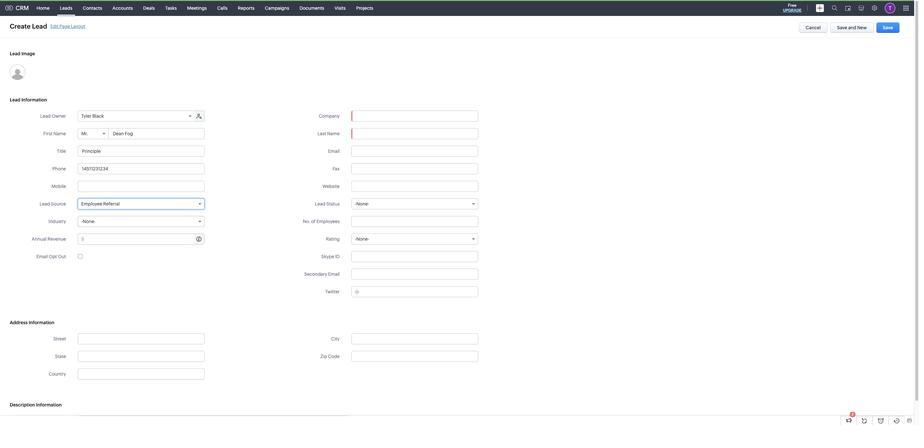 Task type: describe. For each thing, give the bounding box(es) containing it.
-none- for rating
[[355, 237, 369, 242]]

no.
[[303, 219, 310, 224]]

zip code
[[321, 354, 340, 359]]

twitter
[[325, 289, 340, 294]]

lead image
[[10, 51, 35, 56]]

image image
[[10, 64, 25, 80]]

campaigns link
[[260, 0, 294, 16]]

id
[[335, 254, 340, 259]]

name for last name
[[327, 131, 340, 136]]

employee referral
[[81, 201, 120, 207]]

last name
[[318, 131, 340, 136]]

mr.
[[81, 131, 88, 136]]

- for lead status
[[355, 201, 356, 207]]

projects link
[[351, 0, 379, 16]]

employee
[[81, 201, 102, 207]]

annual
[[32, 237, 47, 242]]

profile image
[[885, 3, 896, 13]]

search element
[[828, 0, 842, 16]]

$
[[81, 237, 84, 242]]

meetings link
[[182, 0, 212, 16]]

- for rating
[[355, 237, 356, 242]]

address information
[[10, 320, 54, 325]]

website
[[323, 184, 340, 189]]

free upgrade
[[783, 3, 802, 13]]

new
[[857, 25, 867, 30]]

black
[[92, 114, 104, 119]]

country
[[49, 372, 66, 377]]

lead for lead source
[[40, 201, 50, 207]]

opt
[[49, 254, 57, 259]]

accounts link
[[107, 0, 138, 16]]

-none- for industry
[[81, 219, 96, 224]]

home link
[[31, 0, 55, 16]]

deals
[[143, 5, 155, 11]]

reports
[[238, 5, 255, 11]]

none- for rating
[[356, 237, 369, 242]]

search image
[[832, 5, 838, 11]]

2 vertical spatial email
[[328, 272, 340, 277]]

Tyler Black field
[[78, 111, 195, 121]]

lead information
[[10, 97, 47, 103]]

save and new button
[[830, 22, 874, 33]]

reports link
[[233, 0, 260, 16]]

lead for lead status
[[315, 201, 325, 207]]

email for email
[[328, 149, 340, 154]]

fax
[[333, 166, 340, 171]]

tasks
[[165, 5, 177, 11]]

image
[[21, 51, 35, 56]]

documents link
[[294, 0, 329, 16]]

source
[[51, 201, 66, 207]]

-none- field for rating
[[351, 234, 478, 245]]

information for lead information
[[21, 97, 47, 103]]

save button
[[877, 22, 900, 33]]

skype id
[[321, 254, 340, 259]]

secondary email
[[304, 272, 340, 277]]

out
[[58, 254, 66, 259]]

lead for lead owner
[[40, 114, 51, 119]]

free
[[788, 3, 797, 8]]

street
[[53, 336, 66, 342]]

first
[[43, 131, 53, 136]]

campaigns
[[265, 5, 289, 11]]

edit page layout link
[[50, 24, 85, 29]]

save for save and new
[[837, 25, 847, 30]]

zip
[[321, 354, 327, 359]]

edit
[[50, 24, 59, 29]]

leads
[[60, 5, 72, 11]]

visits link
[[329, 0, 351, 16]]

meetings
[[187, 5, 207, 11]]

create menu element
[[812, 0, 828, 16]]

lead left the edit
[[32, 22, 47, 30]]

industry
[[49, 219, 66, 224]]

layout
[[71, 24, 85, 29]]

leads link
[[55, 0, 78, 16]]

description
[[10, 403, 35, 408]]



Task type: vqa. For each thing, say whether or not it's contained in the screenshot.
logo
no



Task type: locate. For each thing, give the bounding box(es) containing it.
information for description information
[[36, 403, 62, 408]]

city
[[331, 336, 340, 342]]

lead left owner
[[40, 114, 51, 119]]

rating
[[326, 237, 340, 242]]

lead left status
[[315, 201, 325, 207]]

save left and
[[837, 25, 847, 30]]

name right first
[[53, 131, 66, 136]]

code
[[328, 354, 340, 359]]

name right last
[[327, 131, 340, 136]]

0 vertical spatial -none- field
[[351, 198, 478, 210]]

email
[[328, 149, 340, 154], [36, 254, 48, 259], [328, 272, 340, 277]]

-none- down employee
[[81, 219, 96, 224]]

- up $
[[81, 219, 83, 224]]

referral
[[103, 201, 120, 207]]

none- right rating on the left bottom
[[356, 237, 369, 242]]

1 horizontal spatial name
[[327, 131, 340, 136]]

none- down employee
[[83, 219, 96, 224]]

0 vertical spatial information
[[21, 97, 47, 103]]

information
[[21, 97, 47, 103], [29, 320, 54, 325], [36, 403, 62, 408]]

-none- field for industry
[[78, 216, 205, 227]]

upgrade
[[783, 8, 802, 13]]

and
[[848, 25, 857, 30]]

status
[[326, 201, 340, 207]]

employees
[[317, 219, 340, 224]]

state
[[55, 354, 66, 359]]

- for industry
[[81, 219, 83, 224]]

save inside save button
[[883, 25, 893, 30]]

description information
[[10, 403, 62, 408]]

create
[[10, 22, 31, 30]]

lead owner
[[40, 114, 66, 119]]

last
[[318, 131, 326, 136]]

save
[[837, 25, 847, 30], [883, 25, 893, 30]]

lead for lead information
[[10, 97, 20, 103]]

none- for industry
[[83, 219, 96, 224]]

no. of employees
[[303, 219, 340, 224]]

mobile
[[51, 184, 66, 189]]

0 vertical spatial -none-
[[355, 201, 369, 207]]

calls
[[217, 5, 228, 11]]

None text field
[[351, 128, 478, 139], [351, 163, 478, 174], [78, 181, 205, 192], [351, 181, 478, 192], [351, 216, 478, 227], [351, 251, 478, 262], [78, 334, 205, 345], [78, 351, 205, 362], [351, 351, 478, 362], [78, 369, 204, 379], [351, 128, 478, 139], [351, 163, 478, 174], [78, 181, 205, 192], [351, 181, 478, 192], [351, 216, 478, 227], [351, 251, 478, 262], [78, 334, 205, 345], [78, 351, 205, 362], [351, 351, 478, 362], [78, 369, 204, 379]]

annual revenue
[[32, 237, 66, 242]]

secondary
[[304, 272, 327, 277]]

1 name from the left
[[53, 131, 66, 136]]

1 save from the left
[[837, 25, 847, 30]]

create lead edit page layout
[[10, 22, 85, 30]]

1 vertical spatial -none- field
[[78, 216, 205, 227]]

company
[[319, 114, 340, 119]]

None field
[[352, 111, 478, 121], [78, 369, 204, 379], [352, 111, 478, 121], [78, 369, 204, 379]]

1 vertical spatial -none-
[[81, 219, 96, 224]]

crm
[[16, 5, 29, 11]]

first name
[[43, 131, 66, 136]]

none-
[[356, 201, 369, 207], [83, 219, 96, 224], [356, 237, 369, 242]]

tyler black
[[81, 114, 104, 119]]

-None- field
[[351, 198, 478, 210], [78, 216, 205, 227], [351, 234, 478, 245]]

2 save from the left
[[883, 25, 893, 30]]

0 horizontal spatial save
[[837, 25, 847, 30]]

-none-
[[355, 201, 369, 207], [81, 219, 96, 224], [355, 237, 369, 242]]

email for email opt out
[[36, 254, 48, 259]]

lead
[[32, 22, 47, 30], [10, 51, 20, 56], [10, 97, 20, 103], [40, 114, 51, 119], [40, 201, 50, 207], [315, 201, 325, 207]]

contacts
[[83, 5, 102, 11]]

save for save
[[883, 25, 893, 30]]

tyler
[[81, 114, 91, 119]]

2 name from the left
[[327, 131, 340, 136]]

lead down image at top left
[[10, 97, 20, 103]]

information right address
[[29, 320, 54, 325]]

1 vertical spatial information
[[29, 320, 54, 325]]

deals link
[[138, 0, 160, 16]]

@
[[355, 289, 359, 294]]

2
[[852, 413, 854, 417]]

save inside save and new button
[[837, 25, 847, 30]]

none- right status
[[356, 201, 369, 207]]

cancel
[[806, 25, 821, 30]]

email up 'fax'
[[328, 149, 340, 154]]

calls link
[[212, 0, 233, 16]]

skype
[[321, 254, 334, 259]]

1 vertical spatial none-
[[83, 219, 96, 224]]

information right description
[[36, 403, 62, 408]]

1 horizontal spatial save
[[883, 25, 893, 30]]

0 vertical spatial none-
[[356, 201, 369, 207]]

-none- for lead status
[[355, 201, 369, 207]]

2 vertical spatial -none-
[[355, 237, 369, 242]]

save and new
[[837, 25, 867, 30]]

documents
[[300, 5, 324, 11]]

title
[[57, 149, 66, 154]]

revenue
[[48, 237, 66, 242]]

projects
[[356, 5, 373, 11]]

name
[[53, 131, 66, 136], [327, 131, 340, 136]]

0 horizontal spatial name
[[53, 131, 66, 136]]

1 vertical spatial -
[[81, 219, 83, 224]]

Mr. field
[[78, 129, 109, 139]]

1 vertical spatial email
[[36, 254, 48, 259]]

owner
[[52, 114, 66, 119]]

-
[[355, 201, 356, 207], [81, 219, 83, 224], [355, 237, 356, 242]]

name for first name
[[53, 131, 66, 136]]

create menu image
[[816, 4, 824, 12]]

phone
[[52, 166, 66, 171]]

of
[[311, 219, 316, 224]]

profile element
[[881, 0, 899, 16]]

calendar image
[[845, 5, 851, 11]]

0 vertical spatial -
[[355, 201, 356, 207]]

cancel button
[[799, 22, 828, 33]]

information up 'lead owner'
[[21, 97, 47, 103]]

lead left image in the top left of the page
[[10, 51, 20, 56]]

Employee Referral field
[[78, 198, 205, 210]]

email opt out
[[36, 254, 66, 259]]

page
[[59, 24, 70, 29]]

none- for lead status
[[356, 201, 369, 207]]

- right status
[[355, 201, 356, 207]]

lead left source
[[40, 201, 50, 207]]

accounts
[[113, 5, 133, 11]]

- right rating on the left bottom
[[355, 237, 356, 242]]

-none- field for lead status
[[351, 198, 478, 210]]

home
[[37, 5, 50, 11]]

address
[[10, 320, 28, 325]]

email up twitter
[[328, 272, 340, 277]]

email left opt
[[36, 254, 48, 259]]

crm link
[[5, 5, 29, 11]]

None text field
[[352, 111, 478, 121], [109, 129, 204, 139], [78, 146, 205, 157], [351, 146, 478, 157], [78, 163, 205, 174], [85, 234, 204, 244], [351, 269, 478, 280], [360, 287, 478, 297], [351, 334, 478, 345], [352, 111, 478, 121], [109, 129, 204, 139], [78, 146, 205, 157], [351, 146, 478, 157], [78, 163, 205, 174], [85, 234, 204, 244], [351, 269, 478, 280], [360, 287, 478, 297], [351, 334, 478, 345]]

-none- right rating on the left bottom
[[355, 237, 369, 242]]

2 vertical spatial none-
[[356, 237, 369, 242]]

save down profile icon
[[883, 25, 893, 30]]

-none- right status
[[355, 201, 369, 207]]

lead for lead image
[[10, 51, 20, 56]]

2 vertical spatial -none- field
[[351, 234, 478, 245]]

lead source
[[40, 201, 66, 207]]

2 vertical spatial information
[[36, 403, 62, 408]]

lead status
[[315, 201, 340, 207]]

0 vertical spatial email
[[328, 149, 340, 154]]

2 vertical spatial -
[[355, 237, 356, 242]]

contacts link
[[78, 0, 107, 16]]

visits
[[335, 5, 346, 11]]

tasks link
[[160, 0, 182, 16]]

information for address information
[[29, 320, 54, 325]]



